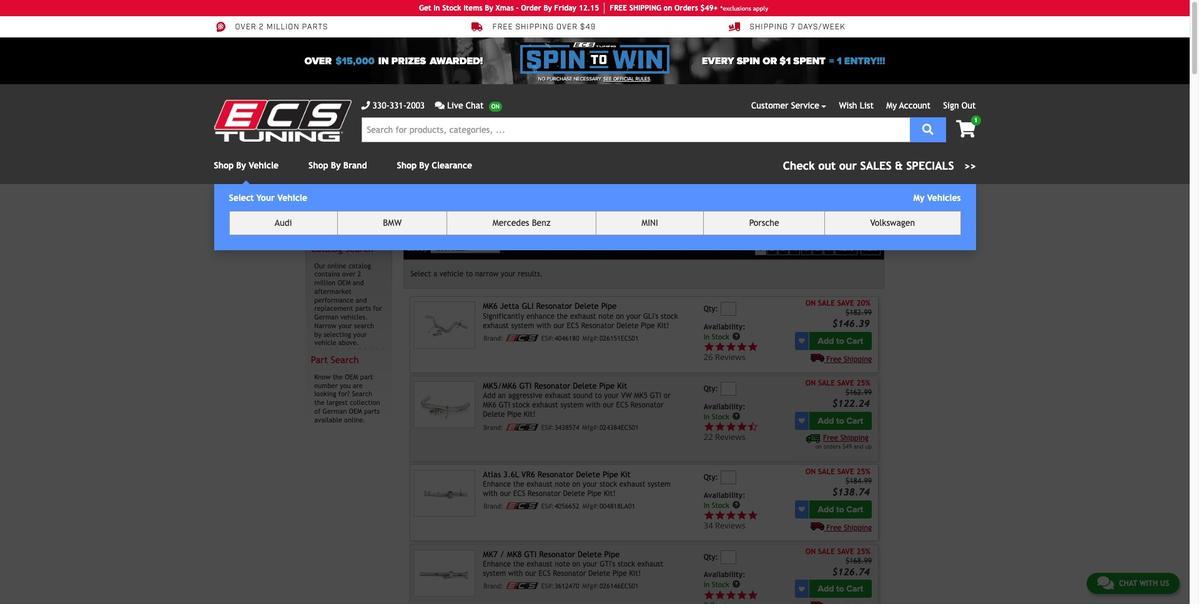 Task type: describe. For each thing, give the bounding box(es) containing it.
our inside mk7 / mk8 gti resonator delete pipe enhance the exhaust note on your gti's stock exhaust system with our ecs resonator delete pipe kit!
[[525, 570, 536, 579]]

select for select your vehicle
[[229, 193, 254, 203]]

331-
[[390, 101, 407, 111]]

search up catalog
[[345, 244, 373, 254]]

0 vertical spatial 2
[[259, 23, 264, 32]]

over $15,000 in prizes
[[305, 55, 426, 67]]

selecting
[[324, 331, 351, 338]]

4 availability: from the top
[[704, 571, 746, 580]]

$184.99
[[846, 477, 872, 486]]

ping
[[645, 4, 662, 12]]

looking
[[314, 391, 336, 398]]

delete up 026151ecs01
[[617, 322, 639, 330]]

sort by
[[407, 246, 427, 252]]

save for $138.74
[[838, 468, 854, 477]]

3.6l
[[504, 470, 519, 480]]

mk6 jetta gli resonator delete pipe link
[[483, 302, 617, 311]]

vehicle for select your vehicle
[[278, 193, 307, 203]]

above.
[[338, 339, 359, 347]]

shipping down apply
[[750, 23, 788, 32]]

25% for $138.74
[[857, 468, 871, 477]]

by left xmas
[[485, 4, 493, 12]]

add for 26 reviews
[[818, 336, 834, 347]]

on for $146.39
[[616, 312, 624, 321]]

pipe up 024384ecs01
[[599, 382, 615, 391]]

1 horizontal spatial 1
[[837, 55, 842, 67]]

delete down gti's
[[588, 570, 611, 579]]

add down on sale save 25% $168.99 $126.74
[[818, 584, 834, 595]]

gti down an
[[499, 401, 510, 410]]

$182.99
[[846, 309, 872, 318]]

pipe up es#: 4056652 mfg#: 004818la01
[[587, 490, 602, 499]]

delete up es#: 4056652 mfg#: 004818la01
[[576, 470, 600, 480]]

online
[[328, 262, 346, 270]]

sign out
[[943, 101, 976, 111]]

spin
[[737, 55, 760, 67]]

ecs inside the mk6 jetta gli resonator delete pipe significantly enhance the exhaust note on your gli's stock exhaust system with our ecs resonator delete pipe kit!
[[567, 322, 579, 330]]

ship
[[630, 4, 645, 12]]

our online catalog contains over 2 million oem and aftermarket performance and replacement parts for german vehicles. narrow your search by selecting your vehicle above.
[[314, 262, 382, 347]]

system inside the mk6 jetta gli resonator delete pipe significantly enhance the exhaust note on your gli's stock exhaust system with our ecs resonator delete pipe kit!
[[511, 322, 534, 330]]

results.
[[518, 270, 543, 278]]

brand
[[343, 161, 367, 171]]

pipe up 026151ecs01
[[601, 302, 617, 311]]

ecs tuning 'spin to win' contest logo image
[[521, 42, 669, 74]]

shipping 7 days/week link
[[729, 21, 846, 32]]

$49 inside free shipping on orders $49 and up
[[843, 443, 852, 450]]

next link
[[861, 244, 881, 255]]

sort
[[407, 246, 419, 252]]

3 question sign image from the top
[[732, 581, 741, 589]]

customer
[[752, 101, 789, 111]]

25% for $126.74
[[857, 548, 871, 557]]

2 22 reviews link from the top
[[704, 432, 759, 443]]

over 2 million parts
[[235, 23, 328, 32]]

the up you
[[333, 373, 343, 381]]

availability: in stock for 22
[[704, 403, 746, 421]]

Search text field
[[361, 117, 910, 142]]

4 ecs - corporate logo image from the top
[[506, 583, 538, 590]]

sitesearch
[[394, 202, 431, 211]]

&
[[895, 159, 903, 172]]

34 reviews
[[704, 521, 746, 532]]

entry!!!
[[845, 55, 886, 67]]

ecs - corporate logo image for 34 reviews
[[506, 503, 538, 510]]

stock inside atlas 3.6l vr6 resonator delete pipe kit enhance the exhaust note on your stock exhaust system with our ecs resonator delete pipe kit!
[[600, 481, 617, 489]]

gli
[[522, 302, 534, 311]]

$1
[[780, 55, 791, 67]]

select for select a vehicle to narrow your results.
[[411, 270, 431, 278]]

add to cart button for $122.24
[[809, 412, 872, 430]]

gti inside mk7 / mk8 gti resonator delete pipe enhance the exhaust note on your gti's stock exhaust system with our ecs resonator delete pipe kit!
[[524, 550, 537, 560]]

vehicle for shop by vehicle
[[249, 161, 279, 171]]

free shipping image
[[810, 522, 824, 531]]

-
[[516, 4, 519, 12]]

gti's
[[600, 561, 616, 569]]

see
[[604, 76, 612, 82]]

1 34 reviews link from the top
[[704, 510, 793, 532]]

on for $138.74
[[572, 481, 581, 489]]

brand: for 26 reviews
[[484, 335, 504, 342]]

0 horizontal spatial 1 link
[[755, 244, 766, 255]]

free inside free shipping on orders $49 and up
[[823, 434, 838, 443]]

4046180
[[555, 335, 579, 342]]

mk5/mk6
[[483, 382, 517, 391]]

by right the 'order'
[[544, 4, 552, 12]]

live chat
[[447, 101, 484, 111]]

note for 26 reviews
[[599, 312, 614, 321]]

add inside mk5/mk6 gti resonator delete pipe kit add an aggressive exhaust sound to your vw mk5 gti or mk6 gti stock exhaust system with our ecs resonator delete pipe kit!
[[483, 392, 496, 401]]

to down '$146.39'
[[836, 336, 844, 347]]

stock inside mk7 / mk8 gti resonator delete pipe enhance the exhaust note on your gti's stock exhaust system with our ecs resonator delete pipe kit!
[[618, 561, 635, 569]]

know the oem part number you are looking for?  search the largest collection of german oem parts available online.
[[314, 373, 380, 424]]

delete up gti's
[[578, 550, 602, 560]]

my for my account
[[887, 101, 897, 111]]

free right free shipping icon
[[827, 524, 842, 533]]

with left the us
[[1140, 580, 1158, 588]]

vr6
[[521, 470, 535, 480]]

you
[[340, 382, 351, 390]]

sale for $126.74
[[818, 548, 835, 557]]

mk6 jetta gli resonator delete pipe significantly enhance the exhaust note on your gli's stock exhaust system with our ecs resonator delete pipe kit!
[[483, 302, 678, 330]]

add to cart for $122.24
[[818, 416, 864, 426]]

shop by brand link
[[309, 161, 367, 171]]

add to cart button for $138.74
[[809, 501, 872, 519]]

pipe up 026146ecs01
[[613, 570, 627, 579]]

wish list
[[839, 101, 874, 111]]

part search
[[311, 355, 359, 365]]

pipe up 004818la01
[[603, 470, 618, 480]]

1 vertical spatial and
[[356, 296, 367, 304]]

jetta
[[500, 302, 519, 311]]

=
[[829, 55, 835, 67]]

mk8
[[507, 550, 522, 560]]

free ship ping on orders $49+ *exclusions apply
[[610, 4, 768, 12]]

porsche
[[749, 218, 779, 228]]

004818la01
[[600, 503, 635, 511]]

on inside free shipping on orders $49 and up
[[816, 443, 822, 450]]

add to cart for $126.74
[[818, 584, 864, 595]]

your right "narrow"
[[501, 270, 516, 278]]

ecs inside atlas 3.6l vr6 resonator delete pipe kit enhance the exhaust note on your stock exhaust system with our ecs resonator delete pipe kit!
[[513, 490, 526, 499]]

your up the selecting
[[339, 322, 352, 330]]

1 horizontal spatial 1 link
[[946, 116, 981, 139]]

order
[[521, 4, 541, 12]]

4056652
[[555, 503, 579, 511]]

our inside the mk6 jetta gli resonator delete pipe significantly enhance the exhaust note on your gli's stock exhaust system with our ecs resonator delete pipe kit!
[[554, 322, 565, 330]]

3612470
[[555, 583, 579, 591]]

cart for $146.39
[[847, 336, 864, 347]]

atlas 3.6l vr6 resonator delete pipe kit enhance the exhaust note on your stock exhaust system with our ecs resonator delete pipe kit!
[[483, 470, 671, 499]]

number
[[314, 382, 338, 390]]

contains
[[314, 271, 340, 278]]

availability: in stock for 26
[[704, 323, 746, 341]]

sale for $146.39
[[818, 299, 835, 308]]

orders
[[824, 443, 841, 450]]

system inside mk5/mk6 gti resonator delete pipe kit add an aggressive exhaust sound to your vw mk5 gti or mk6 gti stock exhaust system with our ecs resonator delete pipe kit!
[[561, 401, 584, 410]]

4 brand: from the top
[[484, 583, 504, 591]]

ecs inside mk7 / mk8 gti resonator delete pipe enhance the exhaust note on your gti's stock exhaust system with our ecs resonator delete pipe kit!
[[539, 570, 551, 579]]

to left "narrow"
[[466, 270, 473, 278]]

0 vertical spatial parts
[[302, 23, 328, 32]]

collection
[[350, 399, 380, 407]]

enhance for $126.74
[[483, 561, 511, 569]]

brand: for 22 reviews
[[484, 424, 504, 431]]

to inside mk5/mk6 gti resonator delete pipe kit add an aggressive exhaust sound to your vw mk5 gti or mk6 gti stock exhaust system with our ecs resonator delete pipe kit!
[[595, 392, 602, 401]]

by for shop by vehicle
[[236, 161, 246, 171]]

in for 22 reviews
[[704, 412, 710, 421]]

kit! inside mk7 / mk8 gti resonator delete pipe enhance the exhaust note on your gti's stock exhaust system with our ecs resonator delete pipe kit!
[[629, 570, 641, 579]]

on sale save 25% $168.99 $126.74
[[806, 548, 872, 578]]

add to cart for $138.74
[[818, 505, 864, 515]]

3 link
[[778, 244, 789, 255]]

1 vertical spatial a
[[433, 270, 437, 278]]

0 horizontal spatial chat
[[466, 101, 484, 111]]

parts inside "our online catalog contains over 2 million oem and aftermarket performance and replacement parts for german vehicles. narrow your search by selecting your vehicle above."
[[355, 305, 371, 313]]

to down $138.74
[[836, 505, 844, 515]]

search image
[[923, 123, 934, 135]]

…298
[[839, 246, 854, 252]]

atlas
[[483, 470, 501, 480]]

sales & specials link
[[783, 157, 976, 174]]

mfg#: for 26 reviews
[[583, 335, 599, 342]]

0 horizontal spatial 1
[[759, 246, 762, 252]]

phone image
[[361, 101, 370, 110]]

5 link
[[801, 244, 812, 255]]

*exclusions
[[721, 5, 751, 12]]

aggressive
[[508, 392, 543, 401]]

0 vertical spatial over
[[557, 23, 578, 32]]

2 horizontal spatial 2
[[771, 246, 774, 252]]

stock inside the mk6 jetta gli resonator delete pipe significantly enhance the exhaust note on your gli's stock exhaust system with our ecs resonator delete pipe kit!
[[661, 312, 678, 321]]

select for select link
[[850, 207, 871, 214]]

shipping up the $162.99
[[844, 355, 872, 364]]

our inside atlas 3.6l vr6 resonator delete pipe kit enhance the exhaust note on your stock exhaust system with our ecs resonator delete pipe kit!
[[500, 490, 511, 499]]

in right get
[[434, 4, 440, 12]]

availability: in stock for 34
[[704, 491, 746, 510]]

shipping up $168.99 at right
[[844, 524, 872, 533]]

in down 34
[[704, 581, 710, 590]]

$162.99
[[846, 389, 872, 397]]

my vehicles link
[[914, 193, 961, 203]]

0 vertical spatial and
[[353, 279, 364, 287]]

add to cart for $146.39
[[818, 336, 864, 347]]

in for 34 reviews
[[704, 501, 710, 510]]

oem inside "our online catalog contains over 2 million oem and aftermarket performance and replacement parts for german vehicles. narrow your search by selecting your vehicle above."
[[338, 279, 351, 287]]

for
[[373, 305, 382, 313]]

enhance for $138.74
[[483, 481, 511, 489]]

to left pick
[[807, 206, 814, 216]]

performance
[[314, 296, 354, 304]]

es#: for 34 reviews
[[541, 503, 554, 511]]

availability: for 26
[[704, 323, 746, 332]]

sound
[[573, 392, 593, 401]]

no purchase necessary. see official rules .
[[538, 76, 652, 82]]

reviews for 34 reviews
[[715, 521, 746, 532]]

customer service
[[752, 101, 820, 111]]

es#3612470 - 026146ecs01 -  mk7 / mk8 gti resonator delete pipe - enhance the exhaust note on your gti's stock exhaust system with our ecs resonator delete pipe kit! - ecs - volkswagen image
[[413, 550, 476, 597]]

free shipping over $49
[[493, 23, 596, 32]]

free down xmas
[[493, 23, 513, 32]]

0 vertical spatial or
[[763, 55, 777, 67]]

0 horizontal spatial million
[[267, 23, 300, 32]]

sign out link
[[943, 101, 976, 111]]

get in stock items by xmas - order by friday 12.15
[[419, 4, 599, 12]]

pipe down aggressive
[[507, 411, 522, 419]]

1 horizontal spatial vehicle
[[440, 270, 464, 278]]

stock down 34 reviews
[[712, 581, 730, 590]]

by for shop by clearance
[[419, 161, 429, 171]]

enhance
[[527, 312, 555, 321]]

stock left items
[[442, 4, 461, 12]]

3438574
[[555, 424, 579, 431]]

replacement
[[314, 305, 353, 313]]

to down $126.74
[[836, 584, 844, 595]]

save for $146.39
[[838, 299, 854, 308]]

on right ping
[[664, 4, 672, 12]]

search inside know the oem part number you are looking for?  search the largest collection of german oem parts available online.
[[352, 391, 372, 398]]

delete up sound on the left bottom
[[573, 382, 597, 391]]

add to wish list image
[[799, 418, 805, 424]]

shipping inside free shipping on orders $49 and up
[[841, 434, 869, 443]]

free shipping for $146.39
[[827, 355, 872, 364]]

shop for shop by vehicle
[[214, 161, 234, 171]]

german inside "our online catalog contains over 2 million oem and aftermarket performance and replacement parts for german vehicles. narrow your search by selecting your vehicle above."
[[314, 314, 339, 321]]

ecs - corporate logo image for 22 reviews
[[506, 424, 538, 431]]

your inside mk7 / mk8 gti resonator delete pipe enhance the exhaust note on your gti's stock exhaust system with our ecs resonator delete pipe kit!
[[583, 561, 598, 569]]

items
[[464, 4, 483, 12]]

mk6 inside mk5/mk6 gti resonator delete pipe kit add an aggressive exhaust sound to your vw mk5 gti or mk6 gti stock exhaust system with our ecs resonator delete pipe kit!
[[483, 401, 497, 410]]

parts inside know the oem part number you are looking for?  search the largest collection of german oem parts available online.
[[364, 408, 380, 415]]

service
[[791, 101, 820, 111]]

free shipping image for $146.39
[[810, 354, 824, 362]]

mfg#: for 34 reviews
[[583, 503, 599, 511]]

in for 26 reviews
[[704, 333, 710, 341]]

spent
[[794, 55, 826, 67]]

narrow
[[314, 322, 337, 330]]

vehicles.
[[341, 314, 368, 321]]

ecs - corporate logo image for 26 reviews
[[506, 335, 538, 342]]

by for shop by brand
[[331, 161, 341, 171]]

free shipping image for $122.24
[[807, 435, 821, 443]]

pipe down gli's
[[641, 322, 655, 330]]

mk7 / mk8 gti resonator delete pipe enhance the exhaust note on your gti's stock exhaust system with our ecs resonator delete pipe kit!
[[483, 550, 664, 579]]

shop for shop by brand
[[309, 161, 328, 171]]



Task type: vqa. For each thing, say whether or not it's contained in the screenshot.
004818LA01
yes



Task type: locate. For each thing, give the bounding box(es) containing it.
question sign image up 34 reviews
[[732, 501, 741, 510]]

2 on from the top
[[806, 379, 816, 388]]

our
[[314, 262, 325, 270]]

on inside on sale save 25% $162.99 $122.24
[[806, 379, 816, 388]]

add to cart down $126.74
[[818, 584, 864, 595]]

1 vertical spatial mk6
[[483, 401, 497, 410]]

add for 22 reviews
[[818, 416, 834, 426]]

select a vehicle to narrow your results.
[[411, 270, 543, 278]]

1 vertical spatial enhance
[[483, 561, 511, 569]]

or
[[763, 55, 777, 67], [664, 392, 671, 401]]

1 vertical spatial million
[[314, 279, 336, 287]]

1 horizontal spatial 7
[[828, 246, 831, 252]]

0 horizontal spatial over
[[235, 23, 257, 32]]

add to wish list image
[[799, 338, 805, 344], [799, 507, 805, 513], [799, 587, 805, 593]]

sale for $138.74
[[818, 468, 835, 477]]

reviews for 26 reviews
[[715, 352, 746, 363]]

1 qty: from the top
[[704, 305, 718, 314]]

select
[[229, 193, 254, 203], [850, 207, 871, 214], [411, 270, 431, 278]]

$126.74
[[832, 567, 870, 578]]

2 vertical spatial vehicle
[[314, 339, 336, 347]]

0 vertical spatial kit
[[617, 382, 627, 391]]

official
[[613, 76, 634, 82]]

2 add to cart from the top
[[818, 416, 864, 426]]

no
[[538, 76, 546, 82]]

kit! inside atlas 3.6l vr6 resonator delete pipe kit enhance the exhaust note on your stock exhaust system with our ecs resonator delete pipe kit!
[[604, 490, 616, 499]]

cart for $138.74
[[847, 505, 864, 515]]

2 add to wish list image from the top
[[799, 507, 805, 513]]

cart for $126.74
[[847, 584, 864, 595]]

1 vertical spatial 7
[[828, 246, 831, 252]]

1 mfg#: from the top
[[583, 335, 599, 342]]

es#: left 3438574
[[541, 424, 554, 431]]

1 enhance from the top
[[483, 481, 511, 489]]

our down the mk7 / mk8 gti resonator delete pipe link at the bottom
[[525, 570, 536, 579]]

1 vertical spatial parts
[[355, 305, 371, 313]]

your
[[501, 270, 516, 278], [626, 312, 641, 321], [339, 322, 352, 330], [353, 331, 367, 338], [604, 392, 619, 401], [583, 481, 598, 489], [583, 561, 598, 569]]

million inside "our online catalog contains over 2 million oem and aftermarket performance and replacement parts for german vehicles. narrow your search by selecting your vehicle above."
[[314, 279, 336, 287]]

1 left 2 link
[[759, 246, 762, 252]]

2 mk6 from the top
[[483, 401, 497, 410]]

4 qty: from the top
[[704, 554, 718, 562]]

0 vertical spatial 25%
[[857, 379, 871, 388]]

free shipping image up on sale save 25% $184.99 $138.74
[[807, 435, 821, 443]]

.
[[651, 76, 652, 82]]

es#: for 26 reviews
[[541, 335, 554, 342]]

on inside on sale save 25% $184.99 $138.74
[[806, 468, 816, 477]]

gli's
[[643, 312, 659, 321]]

es#: 3612470 mfg#: 026146ecs01
[[541, 583, 639, 591]]

xmas
[[496, 4, 514, 12]]

1 add to wish list image from the top
[[799, 338, 805, 344]]

3 availability: in stock from the top
[[704, 491, 746, 510]]

delete up es#: 4046180 mfg#: 026151ecs01
[[575, 302, 599, 311]]

add down on sale save 20% $182.99 $146.39
[[818, 336, 834, 347]]

1 horizontal spatial a
[[835, 206, 839, 216]]

the down mk8
[[513, 561, 525, 569]]

0 horizontal spatial over
[[342, 271, 356, 278]]

1 add to cart from the top
[[818, 336, 864, 347]]

kit! down aggressive
[[524, 411, 536, 419]]

your left gti's
[[583, 561, 598, 569]]

add to wish list image for $126.74
[[799, 587, 805, 593]]

note inside the mk6 jetta gli resonator delete pipe significantly enhance the exhaust note on your gli's stock exhaust system with our ecs resonator delete pipe kit!
[[599, 312, 614, 321]]

1 free shipping from the top
[[827, 355, 872, 364]]

3 sale from the top
[[818, 468, 835, 477]]

qty: for 22
[[704, 385, 718, 394]]

every spin or $1 spent = 1 entry!!!
[[702, 55, 886, 67]]

system inside atlas 3.6l vr6 resonator delete pipe kit enhance the exhaust note on your stock exhaust system with our ecs resonator delete pipe kit!
[[648, 481, 671, 489]]

add to cart button for $126.74
[[809, 581, 872, 599]]

delete down an
[[483, 411, 505, 419]]

our up 4046180 at the left bottom
[[554, 322, 565, 330]]

add to cart down $122.24 at right
[[818, 416, 864, 426]]

1 vertical spatial chat
[[1119, 580, 1138, 588]]

1 cart from the top
[[847, 336, 864, 347]]

1 vertical spatial note
[[555, 481, 570, 489]]

vehicle up your on the left top of the page
[[249, 161, 279, 171]]

cart
[[847, 336, 864, 347], [847, 416, 864, 426], [847, 505, 864, 515], [847, 584, 864, 595]]

1 vertical spatial oem
[[345, 373, 358, 381]]

0 vertical spatial mk6
[[483, 302, 498, 311]]

26 reviews link
[[704, 342, 793, 363], [704, 352, 759, 363]]

1 availability: in stock from the top
[[704, 323, 746, 341]]

shop for shop by clearance
[[397, 161, 417, 171]]

es#: for 22 reviews
[[541, 424, 554, 431]]

ecs inside mk5/mk6 gti resonator delete pipe kit add an aggressive exhaust sound to your vw mk5 gti or mk6 gti stock exhaust system with our ecs resonator delete pipe kit!
[[616, 401, 628, 410]]

$49 down "12.15"
[[580, 23, 596, 32]]

your inside mk5/mk6 gti resonator delete pipe kit add an aggressive exhaust sound to your vw mk5 gti or mk6 gti stock exhaust system with our ecs resonator delete pipe kit!
[[604, 392, 619, 401]]

enhance inside mk7 / mk8 gti resonator delete pipe enhance the exhaust note on your gti's stock exhaust system with our ecs resonator delete pipe kit!
[[483, 561, 511, 569]]

on for $122.24
[[806, 379, 816, 388]]

3 add to cart button from the top
[[809, 501, 872, 519]]

25% up $168.99 at right
[[857, 548, 871, 557]]

add for 34 reviews
[[818, 505, 834, 515]]

in
[[434, 4, 440, 12], [704, 333, 710, 341], [704, 412, 710, 421], [704, 501, 710, 510], [704, 581, 710, 590]]

25% for $122.24
[[857, 379, 871, 388]]

2 add to cart button from the top
[[809, 412, 872, 430]]

2 vertical spatial oem
[[349, 408, 362, 415]]

question sign image
[[732, 332, 741, 341]]

the inside atlas 3.6l vr6 resonator delete pipe kit enhance the exhaust note on your stock exhaust system with our ecs resonator delete pipe kit!
[[513, 481, 525, 489]]

your inside the mk6 jetta gli resonator delete pipe significantly enhance the exhaust note on your gli's stock exhaust system with our ecs resonator delete pipe kit!
[[626, 312, 641, 321]]

comments image
[[435, 101, 445, 110]]

shop by clearance
[[397, 161, 472, 171]]

over for over 2 million parts
[[235, 23, 257, 32]]

mfg#: for 22 reviews
[[583, 424, 599, 431]]

1 down the out
[[974, 117, 978, 124]]

friday
[[554, 4, 577, 12]]

1 horizontal spatial my
[[914, 193, 925, 203]]

mfg#: right 3438574
[[583, 424, 599, 431]]

your
[[257, 193, 275, 203]]

2 horizontal spatial shop
[[397, 161, 417, 171]]

my for my vehicles
[[914, 193, 925, 203]]

1 horizontal spatial shop
[[309, 161, 328, 171]]

apply
[[753, 5, 768, 12]]

25% up the $162.99
[[857, 379, 871, 388]]

our
[[554, 322, 565, 330], [603, 401, 614, 410], [500, 490, 511, 499], [525, 570, 536, 579]]

2 es#: from the top
[[541, 424, 554, 431]]

note inside atlas 3.6l vr6 resonator delete pipe kit enhance the exhaust note on your stock exhaust system with our ecs resonator delete pipe kit!
[[555, 481, 570, 489]]

1 22 reviews link from the top
[[704, 422, 793, 443]]

our up 024384ecs01
[[603, 401, 614, 410]]

are
[[353, 382, 363, 390]]

free shipping right free shipping icon
[[827, 524, 872, 533]]

enhance down the atlas on the left bottom
[[483, 481, 511, 489]]

1 question sign image from the top
[[732, 412, 741, 421]]

2 25% from the top
[[857, 468, 871, 477]]

add to wish list image for $138.74
[[799, 507, 805, 513]]

3 availability: from the top
[[704, 491, 746, 500]]

over 2 million parts link
[[214, 21, 328, 32]]

0 horizontal spatial 7
[[791, 23, 796, 32]]

mk6 down mk5/mk6 on the bottom left of the page
[[483, 401, 497, 410]]

1 vertical spatial or
[[664, 392, 671, 401]]

es#: 4056652 mfg#: 004818la01
[[541, 503, 635, 511]]

sale inside on sale save 25% $184.99 $138.74
[[818, 468, 835, 477]]

1 horizontal spatial million
[[314, 279, 336, 287]]

3 save from the top
[[838, 468, 854, 477]]

0 vertical spatial oem
[[338, 279, 351, 287]]

0 vertical spatial vehicle
[[249, 161, 279, 171]]

1 vertical spatial kit
[[621, 470, 631, 480]]

0 horizontal spatial or
[[664, 392, 671, 401]]

qty: for 26
[[704, 305, 718, 314]]

part
[[311, 355, 328, 365]]

mini
[[642, 218, 658, 228]]

stock inside mk5/mk6 gti resonator delete pipe kit add an aggressive exhaust sound to your vw mk5 gti or mk6 gti stock exhaust system with our ecs resonator delete pipe kit!
[[513, 401, 530, 410]]

3 add to wish list image from the top
[[799, 587, 805, 593]]

and inside free shipping on orders $49 and up
[[854, 443, 864, 450]]

german inside know the oem part number you are looking for?  search the largest collection of german oem parts available online.
[[323, 408, 347, 415]]

330-331-2003
[[373, 101, 425, 111]]

330-331-2003 link
[[361, 99, 425, 112]]

4 availability: in stock from the top
[[704, 571, 746, 590]]

with inside the mk6 jetta gli resonator delete pipe significantly enhance the exhaust note on your gli's stock exhaust system with our ecs resonator delete pipe kit!
[[537, 322, 551, 330]]

over for over $15,000 in prizes
[[305, 55, 332, 67]]

ecs tuning image
[[214, 100, 351, 142]]

by
[[314, 331, 322, 338]]

1 vertical spatial 25%
[[857, 468, 871, 477]]

oem up are
[[345, 373, 358, 381]]

your up es#: 4056652 mfg#: 004818la01
[[583, 481, 598, 489]]

es#: 4046180 mfg#: 026151ecs01
[[541, 335, 639, 342]]

2 mfg#: from the top
[[583, 424, 599, 431]]

over
[[557, 23, 578, 32], [342, 271, 356, 278]]

free shipping image
[[810, 354, 824, 362], [807, 435, 821, 443], [810, 602, 824, 605]]

2 26 reviews link from the top
[[704, 352, 759, 363]]

$15,000
[[336, 55, 375, 67]]

a left "narrow"
[[433, 270, 437, 278]]

0 vertical spatial enhance
[[483, 481, 511, 489]]

0 vertical spatial a
[[835, 206, 839, 216]]

availability: for 22
[[704, 403, 746, 411]]

gti right mk5
[[650, 392, 662, 401]]

delete
[[575, 302, 599, 311], [617, 322, 639, 330], [573, 382, 597, 391], [483, 411, 505, 419], [576, 470, 600, 480], [563, 490, 585, 499], [578, 550, 602, 560], [588, 570, 611, 579]]

es#4056652 - 004818la01 -  atlas 3.6l vr6 resonator delete pipe kit - enhance the exhaust note on your stock exhaust system with our ecs resonator delete pipe kit! - ecs - volkswagen image
[[413, 470, 476, 517]]

the
[[557, 312, 568, 321], [333, 373, 343, 381], [314, 399, 325, 407], [513, 481, 525, 489], [513, 561, 525, 569]]

qty: up 26 at the bottom
[[704, 305, 718, 314]]

add right add to wish list icon
[[818, 416, 834, 426]]

on for $126.74
[[572, 561, 581, 569]]

the inside the mk6 jetta gli resonator delete pipe significantly enhance the exhaust note on your gli's stock exhaust system with our ecs resonator delete pipe kit!
[[557, 312, 568, 321]]

2 inside "our online catalog contains over 2 million oem and aftermarket performance and replacement parts for german vehicles. narrow your search by selecting your vehicle above."
[[358, 271, 361, 278]]

add to wish list image for $146.39
[[799, 338, 805, 344]]

1 horizontal spatial select
[[411, 270, 431, 278]]

on for $126.74
[[806, 548, 816, 557]]

save for $122.24
[[838, 379, 854, 388]]

0 horizontal spatial vehicle
[[314, 339, 336, 347]]

on inside atlas 3.6l vr6 resonator delete pipe kit enhance the exhaust note on your stock exhaust system with our ecs resonator delete pipe kit!
[[572, 481, 581, 489]]

1 vertical spatial vehicle
[[278, 193, 307, 203]]

3 mfg#: from the top
[[583, 503, 599, 511]]

0 horizontal spatial my
[[887, 101, 897, 111]]

know
[[314, 373, 331, 381]]

save up the $162.99
[[838, 379, 854, 388]]

2 availability: in stock from the top
[[704, 403, 746, 421]]

availability:
[[704, 323, 746, 332], [704, 403, 746, 411], [704, 491, 746, 500], [704, 571, 746, 580]]

on inside on sale save 20% $182.99 $146.39
[[806, 299, 816, 308]]

shipping 7 days/week
[[750, 23, 846, 32]]

2 save from the top
[[838, 379, 854, 388]]

1 vertical spatial 1 link
[[755, 244, 766, 255]]

catalog
[[311, 244, 343, 254]]

4 mfg#: from the top
[[583, 583, 599, 591]]

1 sale from the top
[[818, 299, 835, 308]]

3 cart from the top
[[847, 505, 864, 515]]

see official rules link
[[604, 76, 651, 83]]

2 link
[[767, 244, 778, 255]]

026146ecs01
[[600, 583, 639, 591]]

shop by vehicle
[[214, 161, 279, 171]]

free up on sale save 25% $162.99 $122.24
[[827, 355, 842, 364]]

search
[[354, 322, 374, 330]]

4 add to cart button from the top
[[809, 581, 872, 599]]

1 vertical spatial vehicle
[[440, 270, 464, 278]]

0 vertical spatial 1
[[837, 55, 842, 67]]

add to cart down $138.74
[[818, 505, 864, 515]]

german
[[314, 314, 339, 321], [323, 408, 347, 415]]

sale down free shipping icon
[[818, 548, 835, 557]]

7 inside shipping 7 days/week link
[[791, 23, 796, 32]]

es#4046180 - 026151ecs01 -  mk6 jetta gli resonator delete pipe - significantly enhance the exhaust note on your gli's stock exhaust system with our ecs resonator delete pipe kit! - ecs - volkswagen image
[[413, 302, 476, 349]]

3 brand: from the top
[[484, 503, 504, 511]]

to down $122.24 at right
[[836, 416, 844, 426]]

1 horizontal spatial over
[[557, 23, 578, 32]]

the for $138.74
[[513, 481, 525, 489]]

vehicle
[[249, 161, 279, 171], [278, 193, 307, 203]]

mk6 inside the mk6 jetta gli resonator delete pipe significantly enhance the exhaust note on your gli's stock exhaust system with our ecs resonator delete pipe kit!
[[483, 302, 498, 311]]

25% inside on sale save 25% $168.99 $126.74
[[857, 548, 871, 557]]

2 vertical spatial question sign image
[[732, 581, 741, 589]]

2 horizontal spatial vehicle
[[841, 206, 868, 216]]

sale inside on sale save 25% $168.99 $126.74
[[818, 548, 835, 557]]

ecs - corporate logo image
[[506, 335, 538, 342], [506, 424, 538, 431], [506, 503, 538, 510], [506, 583, 538, 590]]

or right mk5
[[664, 392, 671, 401]]

2 reviews from the top
[[715, 432, 746, 443]]

1 25% from the top
[[857, 379, 871, 388]]

with inside mk5/mk6 gti resonator delete pipe kit add an aggressive exhaust sound to your vw mk5 gti or mk6 gti stock exhaust system with our ecs resonator delete pipe kit!
[[586, 401, 601, 410]]

get
[[419, 4, 431, 12]]

4 on from the top
[[806, 548, 816, 557]]

$49+
[[701, 4, 718, 12]]

note down atlas 3.6l vr6 resonator delete pipe kit link
[[555, 481, 570, 489]]

2 shop from the left
[[309, 161, 328, 171]]

26
[[704, 352, 713, 363]]

cart for $122.24
[[847, 416, 864, 426]]

on sale save 25% $162.99 $122.24
[[806, 379, 872, 409]]

1 26 reviews link from the top
[[704, 342, 793, 363]]

1 vertical spatial 1
[[974, 117, 978, 124]]

mk7
[[483, 550, 498, 560]]

qty: for 34
[[704, 474, 718, 482]]

2 cart from the top
[[847, 416, 864, 426]]

1 horizontal spatial or
[[763, 55, 777, 67]]

save inside on sale save 25% $162.99 $122.24
[[838, 379, 854, 388]]

ecs down vw
[[616, 401, 628, 410]]

1 vertical spatial reviews
[[715, 432, 746, 443]]

qty: down 26 at the bottom
[[704, 385, 718, 394]]

shop by brand
[[309, 161, 367, 171]]

save inside on sale save 25% $184.99 $138.74
[[838, 468, 854, 477]]

save up $168.99 at right
[[838, 548, 854, 557]]

1 vertical spatial 2
[[771, 246, 774, 252]]

2 horizontal spatial 1
[[974, 117, 978, 124]]

2 34 reviews link from the top
[[704, 521, 759, 532]]

es#3438574 - 024384ecs01 - mk5/mk6 gti resonator delete pipe kit  - add an aggressive exhaust sound to your vw mk5 gti or mk6 gti stock exhaust system with our ecs resonator delete pipe kit! - ecs - volkswagen image
[[413, 382, 476, 429]]

1 ecs - corporate logo image from the top
[[506, 335, 538, 342]]

on for $146.39
[[806, 299, 816, 308]]

on inside the mk6 jetta gli resonator delete pipe significantly enhance the exhaust note on your gli's stock exhaust system with our ecs resonator delete pipe kit!
[[616, 312, 624, 321]]

0 vertical spatial note
[[599, 312, 614, 321]]

ecs - corporate logo image down significantly
[[506, 335, 538, 342]]

my left vehicles
[[914, 193, 925, 203]]

our inside mk5/mk6 gti resonator delete pipe kit add an aggressive exhaust sound to your vw mk5 gti or mk6 gti stock exhaust system with our ecs resonator delete pipe kit!
[[603, 401, 614, 410]]

with down the atlas on the left bottom
[[483, 490, 498, 499]]

on up 026151ecs01
[[616, 312, 624, 321]]

0 vertical spatial over
[[235, 23, 257, 32]]

es#: left 3612470 on the bottom of the page
[[541, 583, 554, 591]]

2 free shipping from the top
[[827, 524, 872, 533]]

1 vertical spatial over
[[342, 271, 356, 278]]

stock up 004818la01
[[600, 481, 617, 489]]

by for sort by
[[421, 246, 427, 252]]

on inside mk7 / mk8 gti resonator delete pipe enhance the exhaust note on your gti's stock exhaust system with our ecs resonator delete pipe kit!
[[572, 561, 581, 569]]

1 mk6 from the top
[[483, 302, 498, 311]]

with down sound on the left bottom
[[586, 401, 601, 410]]

available
[[314, 416, 342, 424]]

1 vertical spatial free shipping image
[[807, 435, 821, 443]]

2 availability: from the top
[[704, 403, 746, 411]]

0 vertical spatial free shipping image
[[810, 354, 824, 362]]

0 vertical spatial $49
[[580, 23, 596, 32]]

1 vertical spatial over
[[305, 55, 332, 67]]

$146.39
[[832, 318, 870, 329]]

3 25% from the top
[[857, 548, 871, 557]]

kit inside mk5/mk6 gti resonator delete pipe kit add an aggressive exhaust sound to your vw mk5 gti or mk6 gti stock exhaust system with our ecs resonator delete pipe kit!
[[617, 382, 627, 391]]

vehicle down 'by'
[[314, 339, 336, 347]]

on left orders
[[816, 443, 822, 450]]

mfg#: right 4056652
[[583, 503, 599, 511]]

1 vertical spatial my
[[914, 193, 925, 203]]

kit! up 004818la01
[[604, 490, 616, 499]]

3 reviews from the top
[[715, 521, 746, 532]]

3 ecs - corporate logo image from the top
[[506, 503, 538, 510]]

page
[[337, 202, 353, 211]]

stock for 26
[[712, 333, 730, 341]]

1 brand: from the top
[[484, 335, 504, 342]]

stock for 22
[[712, 412, 730, 421]]

3
[[782, 246, 785, 252]]

mk7 / mk8 gti resonator delete pipe link
[[483, 550, 620, 560]]

5
[[805, 246, 808, 252]]

free shipping on orders $49 and up
[[816, 434, 872, 450]]

0 vertical spatial german
[[314, 314, 339, 321]]

sale down orders
[[818, 468, 835, 477]]

2 vertical spatial note
[[555, 561, 570, 569]]

1 reviews from the top
[[715, 352, 746, 363]]

search up 'bmw'
[[361, 202, 385, 211]]

save inside on sale save 25% $168.99 $126.74
[[838, 548, 854, 557]]

stock up 34 reviews
[[712, 501, 730, 510]]

ecs - corporate logo image down aggressive
[[506, 424, 538, 431]]

25%
[[857, 379, 871, 388], [857, 468, 871, 477], [857, 548, 871, 557]]

2 vertical spatial 25%
[[857, 548, 871, 557]]

the inside mk7 / mk8 gti resonator delete pipe enhance the exhaust note on your gti's stock exhaust system with our ecs resonator delete pipe kit!
[[513, 561, 525, 569]]

ecs - corporate logo image down mk8
[[506, 583, 538, 590]]

0 vertical spatial chat
[[466, 101, 484, 111]]

4 sale from the top
[[818, 548, 835, 557]]

free up orders
[[823, 434, 838, 443]]

on for $138.74
[[806, 468, 816, 477]]

availability: in stock
[[704, 323, 746, 341], [704, 403, 746, 421], [704, 491, 746, 510], [704, 571, 746, 590]]

live chat link
[[435, 99, 502, 112]]

the for $126.74
[[513, 561, 525, 569]]

your down search
[[353, 331, 367, 338]]

1 horizontal spatial 2
[[358, 271, 361, 278]]

kit! inside mk5/mk6 gti resonator delete pipe kit add an aggressive exhaust sound to your vw mk5 gti or mk6 gti stock exhaust system with our ecs resonator delete pipe kit!
[[524, 411, 536, 419]]

25% inside on sale save 25% $184.99 $138.74
[[857, 468, 871, 477]]

free shipping up the $162.99
[[827, 355, 872, 364]]

note inside mk7 / mk8 gti resonator delete pipe enhance the exhaust note on your gti's stock exhaust system with our ecs resonator delete pipe kit!
[[555, 561, 570, 569]]

ecs
[[567, 322, 579, 330], [616, 401, 628, 410], [513, 490, 526, 499], [539, 570, 551, 579]]

0 horizontal spatial a
[[433, 270, 437, 278]]

the up of
[[314, 399, 325, 407]]

question sign image up 22 reviews
[[732, 412, 741, 421]]

25% inside on sale save 25% $162.99 $122.24
[[857, 379, 871, 388]]

2 vertical spatial free shipping image
[[810, 602, 824, 605]]

1 shop from the left
[[214, 161, 234, 171]]

1 horizontal spatial over
[[305, 55, 332, 67]]

select up volkswagen
[[850, 207, 871, 214]]

sale inside on sale save 20% $182.99 $146.39
[[818, 299, 835, 308]]

2 qty: from the top
[[704, 385, 718, 394]]

2 vertical spatial select
[[411, 270, 431, 278]]

0 vertical spatial question sign image
[[732, 412, 741, 421]]

ecs down 3.6l
[[513, 490, 526, 499]]

question sign image for 22 reviews
[[732, 412, 741, 421]]

add to cart button for $146.39
[[809, 332, 872, 350]]

my account link
[[887, 101, 931, 111]]

2 ecs - corporate logo image from the top
[[506, 424, 538, 431]]

2 enhance from the top
[[483, 561, 511, 569]]

sale for $122.24
[[818, 379, 835, 388]]

0 vertical spatial vehicle
[[841, 206, 868, 216]]

reviews for 22 reviews
[[715, 432, 746, 443]]

add up free shipping icon
[[818, 505, 834, 515]]

with inside atlas 3.6l vr6 resonator delete pipe kit enhance the exhaust note on your stock exhaust system with our ecs resonator delete pipe kit!
[[483, 490, 498, 499]]

your left gli's
[[626, 312, 641, 321]]

0 vertical spatial 7
[[791, 23, 796, 32]]

system
[[511, 322, 534, 330], [561, 401, 584, 410], [648, 481, 671, 489], [483, 570, 506, 579]]

million
[[267, 23, 300, 32], [314, 279, 336, 287]]

note
[[599, 312, 614, 321], [555, 481, 570, 489], [555, 561, 570, 569]]

1 es#: from the top
[[541, 335, 554, 342]]

free shipping for $138.74
[[827, 524, 872, 533]]

1 add to cart button from the top
[[809, 332, 872, 350]]

0 horizontal spatial $49
[[580, 23, 596, 32]]

stock for 34
[[712, 501, 730, 510]]

2 vertical spatial add to wish list image
[[799, 587, 805, 593]]

shop
[[214, 161, 234, 171], [309, 161, 328, 171], [397, 161, 417, 171]]

3 es#: from the top
[[541, 503, 554, 511]]

on inside on sale save 25% $168.99 $126.74
[[806, 548, 816, 557]]

on
[[806, 299, 816, 308], [806, 379, 816, 388], [806, 468, 816, 477], [806, 548, 816, 557]]

with inside mk7 / mk8 gti resonator delete pipe enhance the exhaust note on your gti's stock exhaust system with our ecs resonator delete pipe kit!
[[508, 570, 523, 579]]

pick
[[816, 206, 833, 216]]

None text field
[[721, 303, 736, 316], [721, 471, 736, 485], [721, 551, 736, 565], [721, 303, 736, 316], [721, 471, 736, 485], [721, 551, 736, 565]]

your left vw
[[604, 392, 619, 401]]

chat
[[466, 101, 484, 111], [1119, 580, 1138, 588]]

1 horizontal spatial chat
[[1119, 580, 1138, 588]]

pipe up gti's
[[604, 550, 620, 560]]

1 save from the top
[[838, 299, 854, 308]]

question sign image for 34 reviews
[[732, 501, 741, 510]]

star image inside the 34 reviews link
[[748, 510, 759, 521]]

1 on from the top
[[806, 299, 816, 308]]

stock
[[442, 4, 461, 12], [712, 333, 730, 341], [712, 412, 730, 421], [712, 501, 730, 510], [712, 581, 730, 590]]

4 save from the top
[[838, 548, 854, 557]]

25% up "$184.99"
[[857, 468, 871, 477]]

es#: left 4046180 at the left bottom
[[541, 335, 554, 342]]

volkswagen
[[870, 218, 915, 228]]

2 vertical spatial reviews
[[715, 521, 746, 532]]

0 vertical spatial million
[[267, 23, 300, 32]]

days/week
[[798, 23, 846, 32]]

cart down $138.74
[[847, 505, 864, 515]]

0 vertical spatial 1 link
[[946, 116, 981, 139]]

2 vertical spatial and
[[854, 443, 864, 450]]

shop left brand
[[309, 161, 328, 171]]

sale inside on sale save 25% $162.99 $122.24
[[818, 379, 835, 388]]

save inside on sale save 20% $182.99 $146.39
[[838, 299, 854, 308]]

2 horizontal spatial select
[[850, 207, 871, 214]]

kit inside atlas 3.6l vr6 resonator delete pipe kit enhance the exhaust note on your stock exhaust system with our ecs resonator delete pipe kit!
[[621, 470, 631, 480]]

1 link left 2 link
[[755, 244, 766, 255]]

cart down $122.24 at right
[[847, 416, 864, 426]]

1 vertical spatial $49
[[843, 443, 852, 450]]

orders
[[675, 4, 698, 12]]

on down atlas 3.6l vr6 resonator delete pipe kit link
[[572, 481, 581, 489]]

4 add to cart from the top
[[818, 584, 864, 595]]

star image inside 26 reviews link
[[715, 342, 726, 353]]

7 inside 'link'
[[828, 246, 831, 252]]

gti up aggressive
[[519, 382, 532, 391]]

0 vertical spatial reviews
[[715, 352, 746, 363]]

2 question sign image from the top
[[732, 501, 741, 510]]

save for $126.74
[[838, 548, 854, 557]]

3 shop from the left
[[397, 161, 417, 171]]

over inside "our online catalog contains over 2 million oem and aftermarket performance and replacement parts for german vehicles. narrow your search by selecting your vehicle above."
[[342, 271, 356, 278]]

0 vertical spatial add to wish list image
[[799, 338, 805, 344]]

2 vertical spatial parts
[[364, 408, 380, 415]]

3 on from the top
[[806, 468, 816, 477]]

for?
[[338, 391, 350, 398]]

gti
[[519, 382, 532, 391], [650, 392, 662, 401], [499, 401, 510, 410], [524, 550, 537, 560]]

es#: 3438574 mfg#: 024384ecs01
[[541, 424, 639, 431]]

largest
[[327, 399, 348, 407]]

4 cart from the top
[[847, 584, 864, 595]]

4 es#: from the top
[[541, 583, 554, 591]]

1 availability: from the top
[[704, 323, 746, 332]]

star image
[[704, 342, 715, 353], [726, 342, 737, 353], [737, 342, 748, 353], [748, 342, 759, 353], [704, 422, 715, 432], [726, 422, 737, 432], [737, 422, 748, 432], [704, 510, 715, 521], [715, 510, 726, 521], [726, 510, 737, 521], [737, 510, 748, 521], [737, 590, 748, 601]]

the for $146.39
[[557, 312, 568, 321]]

1 vertical spatial select
[[850, 207, 871, 214]]

availability: up 22 reviews
[[704, 403, 746, 411]]

kit! down gli's
[[658, 322, 669, 330]]

shop up sitesearch
[[397, 161, 417, 171]]

es#: left 4056652
[[541, 503, 554, 511]]

vehicle up audi
[[278, 193, 307, 203]]

0 horizontal spatial select
[[229, 193, 254, 203]]

or inside mk5/mk6 gti resonator delete pipe kit add an aggressive exhaust sound to your vw mk5 gti or mk6 gti stock exhaust system with our ecs resonator delete pipe kit!
[[664, 392, 671, 401]]

system inside mk7 / mk8 gti resonator delete pipe enhance the exhaust note on your gti's stock exhaust system with our ecs resonator delete pipe kit!
[[483, 570, 506, 579]]

search down above.
[[331, 355, 359, 365]]

purchase
[[547, 76, 572, 82]]

brand: for 34 reviews
[[484, 503, 504, 511]]

star image
[[715, 342, 726, 353], [715, 422, 726, 432], [748, 510, 759, 521], [704, 590, 715, 601], [715, 590, 726, 601], [726, 590, 737, 601], [748, 590, 759, 601]]

0 horizontal spatial 2
[[259, 23, 264, 32]]

delete up 4056652
[[563, 490, 585, 499]]

your inside atlas 3.6l vr6 resonator delete pipe kit enhance the exhaust note on your stock exhaust system with our ecs resonator delete pipe kit!
[[583, 481, 598, 489]]

kit! inside the mk6 jetta gli resonator delete pipe significantly enhance the exhaust note on your gli's stock exhaust system with our ecs resonator delete pipe kit!
[[658, 322, 669, 330]]

enhance inside atlas 3.6l vr6 resonator delete pipe kit enhance the exhaust note on your stock exhaust system with our ecs resonator delete pipe kit!
[[483, 481, 511, 489]]

3 qty: from the top
[[704, 474, 718, 482]]

2 brand: from the top
[[484, 424, 504, 431]]

3 add to cart from the top
[[818, 505, 864, 515]]

22 reviews
[[704, 432, 746, 443]]

1 vertical spatial german
[[323, 408, 347, 415]]

availability: for 34
[[704, 491, 746, 500]]

0 horizontal spatial shop
[[214, 161, 234, 171]]

over down friday
[[557, 23, 578, 32]]

brand: down the atlas on the left bottom
[[484, 503, 504, 511]]

mk5
[[634, 392, 648, 401]]

2 vertical spatial 2
[[358, 271, 361, 278]]

1 vertical spatial free shipping
[[827, 524, 872, 533]]

german up the narrow
[[314, 314, 339, 321]]

shopping cart image
[[956, 121, 976, 138]]

2 sale from the top
[[818, 379, 835, 388]]

vehicle inside "our online catalog contains over 2 million oem and aftermarket performance and replacement parts for german vehicles. narrow your search by selecting your vehicle above."
[[314, 339, 336, 347]]

1 vertical spatial add to wish list image
[[799, 507, 805, 513]]

question sign image
[[732, 412, 741, 421], [732, 501, 741, 510], [732, 581, 741, 589]]

add to cart button down $122.24 at right
[[809, 412, 872, 430]]

None text field
[[721, 382, 736, 396]]

note for 34 reviews
[[555, 481, 570, 489]]



